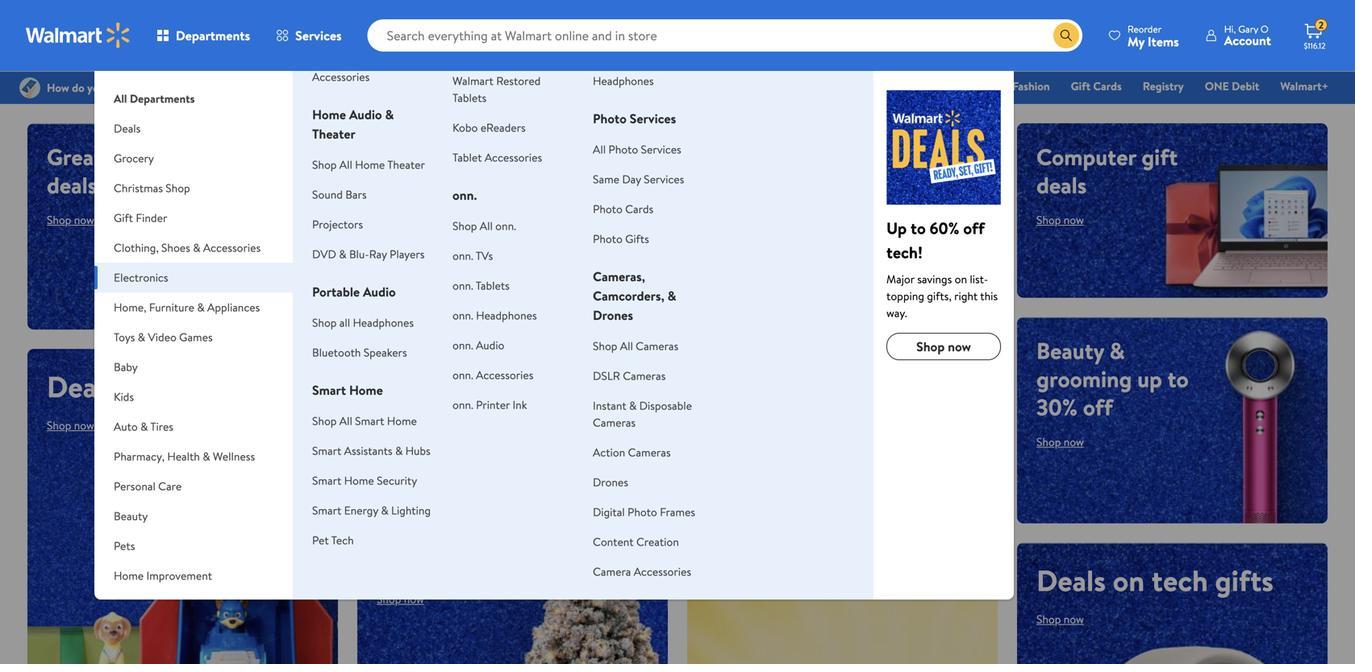 Task type: vqa. For each thing, say whether or not it's contained in the screenshot.
Smart Home
yes



Task type: describe. For each thing, give the bounding box(es) containing it.
grocery for grocery
[[114, 150, 154, 166]]

pharmacy, health & wellness button
[[94, 442, 293, 472]]

60%
[[930, 217, 960, 240]]

all for home audio & theater
[[339, 157, 352, 173]]

sound
[[312, 187, 343, 202]]

toys
[[114, 330, 135, 345]]

deals on toy gifts
[[47, 367, 268, 407]]

grocery & essentials link
[[519, 77, 634, 95]]

tech
[[331, 533, 354, 549]]

30% inside up to 30% off seasonal decor
[[437, 521, 478, 552]]

kobo ereaders
[[453, 120, 526, 136]]

deals for deals on tech gifts
[[1037, 561, 1106, 601]]

& inside 'dropdown button'
[[203, 449, 210, 465]]

grocery for grocery & essentials
[[526, 78, 566, 94]]

reorder my items
[[1128, 22, 1179, 50]]

finder for gift finder dropdown button
[[136, 210, 167, 226]]

gift for gift finder dropdown button
[[114, 210, 133, 226]]

gifts,
[[927, 288, 952, 304]]

beauty for beauty & grooming up to 30% off
[[1037, 335, 1104, 367]]

smart for smart energy & lighting
[[312, 503, 341, 519]]

kobo
[[453, 120, 478, 136]]

now for deals on toy gifts
[[74, 418, 94, 434]]

registry
[[1143, 78, 1184, 94]]

pharmacy, health & wellness
[[114, 449, 255, 465]]

off for up to 65% off
[[843, 520, 882, 561]]

onn. tablets link
[[453, 278, 510, 294]]

Search search field
[[368, 19, 1082, 52]]

accessories inside tv mounts & accessories
[[312, 69, 370, 85]]

portable
[[312, 283, 360, 301]]

personal care
[[114, 479, 182, 494]]

shop now link for beauty & grooming up to 30% off
[[1037, 434, 1084, 450]]

shop now link for deals on tech gifts
[[1037, 612, 1084, 628]]

walmart restored tablets
[[453, 73, 541, 106]]

photo for cards
[[593, 201, 623, 217]]

off for up to 30% off seasonal decor
[[484, 521, 514, 552]]

camcorders,
[[593, 287, 665, 305]]

walmart
[[453, 73, 494, 89]]

now for yep, new deals!
[[431, 435, 458, 455]]

shop all onn. link
[[453, 218, 516, 234]]

home inside dropdown button
[[114, 568, 144, 584]]

action cameras
[[593, 445, 671, 461]]

cameras down instant & disposable cameras
[[628, 445, 671, 461]]

onn. for onn. accessories
[[453, 367, 473, 383]]

2
[[1319, 18, 1324, 32]]

up to 30% off seasonal decor
[[377, 521, 521, 581]]

all departments link
[[94, 71, 293, 114]]

home inside home audio & theater
[[312, 106, 346, 123]]

departments button
[[144, 16, 263, 55]]

drones link
[[593, 475, 628, 490]]

decor
[[465, 549, 521, 581]]

deals for deals on toy gifts
[[47, 367, 116, 407]]

same
[[593, 171, 620, 187]]

gift for gift cards link
[[1071, 78, 1091, 94]]

accessories for tablet accessories
[[485, 150, 542, 165]]

& inside beauty & grooming up to 30% off
[[1110, 335, 1125, 367]]

gifts for deals on toy gifts
[[209, 367, 268, 407]]

electronics for electronics link
[[821, 78, 876, 94]]

health
[[167, 449, 200, 465]]

departments inside dropdown button
[[176, 27, 250, 44]]

bluetooth speakers
[[312, 345, 407, 361]]

shop now for yep, new deals!
[[396, 435, 458, 455]]

gift for gift finder link
[[648, 78, 667, 94]]

tablet
[[453, 150, 482, 165]]

tablet accessories link
[[453, 150, 542, 165]]

cameras,
[[593, 268, 645, 286]]

all
[[339, 315, 350, 331]]

shop now link for great home deals
[[47, 212, 94, 228]]

all for cameras, camcorders, & drones
[[620, 338, 633, 354]]

services inside popup button
[[295, 27, 342, 44]]

all up same
[[593, 142, 606, 157]]

digital photo frames
[[593, 505, 695, 520]]

auto
[[114, 419, 138, 435]]

home up energy
[[344, 473, 374, 489]]

energy
[[344, 503, 378, 519]]

accessories inside the clothing, shoes & accessories dropdown button
[[203, 240, 261, 256]]

to for up to 65% off
[[750, 520, 777, 561]]

blu-
[[349, 246, 369, 262]]

tv
[[312, 52, 326, 68]]

photo for gifts
[[593, 231, 623, 247]]

toy
[[897, 78, 913, 94]]

cameras up dslr cameras
[[636, 338, 679, 354]]

up for up to 65% off
[[707, 520, 743, 561]]

photo gifts link
[[593, 231, 649, 247]]

deals for deals link
[[478, 78, 505, 94]]

hubs
[[405, 443, 431, 459]]

photo cards link
[[593, 201, 654, 217]]

walmart+ link
[[1273, 77, 1336, 95]]

all photo services link
[[593, 142, 681, 157]]

onn. for onn. audio
[[453, 338, 473, 353]]

dvd & blu-ray players link
[[312, 246, 425, 262]]

now for computer gift deals
[[1064, 212, 1084, 228]]

all for smart home
[[339, 413, 352, 429]]

2 horizontal spatial headphones
[[593, 73, 654, 89]]

computer
[[1037, 141, 1136, 173]]

now for beauty & grooming up to 30% off
[[1064, 434, 1084, 450]]

tires
[[150, 419, 173, 435]]

tablets inside walmart restored tablets
[[453, 90, 487, 106]]

onn. tablets
[[453, 278, 510, 294]]

baby
[[114, 359, 138, 375]]

debit
[[1232, 78, 1260, 94]]

right
[[954, 288, 978, 304]]

christmas shop
[[114, 180, 190, 196]]

fashion link
[[1005, 77, 1057, 95]]

photo up day
[[609, 142, 638, 157]]

audio for onn.
[[476, 338, 504, 353]]

drones inside cameras, camcorders, & drones
[[593, 307, 633, 324]]

one debit
[[1205, 78, 1260, 94]]

items
[[1148, 33, 1179, 50]]

search icon image
[[1060, 29, 1073, 42]]

accessories for onn. accessories
[[476, 367, 534, 383]]

home audio & theater
[[312, 106, 394, 143]]

home improvement button
[[94, 561, 293, 591]]

gift finder for gift finder link
[[648, 78, 702, 94]]

onn. for onn.
[[453, 186, 477, 204]]

onn. headphones link
[[453, 308, 537, 323]]

onn. tvs
[[453, 248, 493, 264]]

smart home security link
[[312, 473, 417, 489]]

cameras inside instant & disposable cameras
[[593, 415, 636, 431]]

electronics button
[[94, 263, 293, 293]]

& right "shoes"
[[193, 240, 200, 256]]

shop now link for deals on toy gifts
[[47, 418, 94, 434]]

this
[[980, 288, 998, 304]]

dvd & blu-ray players
[[312, 246, 425, 262]]

pet
[[312, 533, 329, 549]]

home left fashion
[[962, 78, 992, 94]]

seasonal
[[377, 549, 459, 581]]

reorder
[[1128, 22, 1162, 36]]

photo up content creation link
[[628, 505, 657, 520]]

gifts for deals on tech gifts
[[1215, 561, 1274, 601]]

home up shop all smart home link at the left of the page
[[349, 382, 383, 399]]

deals for deals on toy gifts
[[47, 169, 97, 201]]

shop now link for computer gift deals
[[1037, 212, 1084, 228]]

onn. accessories
[[453, 367, 534, 383]]

speakers
[[364, 345, 407, 361]]

up for up to 60% off tech! major savings on list- topping gifts, right this way.
[[887, 217, 907, 240]]

cards for gift cards
[[1093, 78, 1122, 94]]

pets
[[114, 538, 135, 554]]

shop now for great home deals
[[47, 212, 94, 228]]

headphones link
[[593, 73, 654, 89]]

now for deals on tech gifts
[[1064, 612, 1084, 628]]

finder for gift finder link
[[670, 78, 702, 94]]

smart for smart assistants & hubs
[[312, 443, 341, 459]]

shop all home theater link
[[312, 157, 425, 173]]

onn. printer ink
[[453, 397, 527, 413]]

shop all cameras
[[593, 338, 679, 354]]

video
[[148, 330, 177, 345]]

audio for home
[[349, 106, 382, 123]]

beauty & grooming up to 30% off
[[1037, 335, 1189, 423]]

patio & garden
[[114, 598, 188, 614]]

all departments
[[114, 91, 195, 106]]

camera accessories
[[593, 564, 691, 580]]

clothing,
[[114, 240, 159, 256]]

tv mounts & accessories
[[312, 52, 375, 85]]

services right day
[[644, 171, 684, 187]]



Task type: locate. For each thing, give the bounding box(es) containing it.
security
[[377, 473, 417, 489]]

tech
[[1152, 561, 1208, 601]]

1 horizontal spatial grocery
[[526, 78, 566, 94]]

beauty for beauty
[[114, 509, 148, 524]]

clothing, shoes & accessories
[[114, 240, 261, 256]]

0 vertical spatial on
[[955, 271, 967, 287]]

up for up to 30% off seasonal decor
[[377, 521, 405, 552]]

shop all onn.
[[453, 218, 516, 234]]

2 horizontal spatial on
[[1113, 561, 1145, 601]]

mounts
[[328, 52, 365, 68]]

electronics for electronics dropdown button
[[114, 270, 168, 286]]

cards down same day services link
[[625, 201, 654, 217]]

1 vertical spatial 30%
[[437, 521, 478, 552]]

photo left 'gifts'
[[593, 231, 623, 247]]

1 horizontal spatial theater
[[387, 157, 425, 173]]

1 horizontal spatial gift
[[648, 78, 667, 94]]

1 vertical spatial tablets
[[476, 278, 510, 294]]

& left tires
[[140, 419, 148, 435]]

camera accessories link
[[593, 564, 691, 580]]

deals inside computer gift deals
[[1037, 169, 1087, 201]]

home link
[[955, 77, 999, 95]]

0 horizontal spatial grocery
[[114, 150, 154, 166]]

yep, new deals!
[[377, 355, 629, 409]]

sound bars link
[[312, 187, 367, 202]]

gary
[[1238, 22, 1258, 36]]

pet tech link
[[312, 533, 354, 549]]

0 vertical spatial 30%
[[1037, 392, 1078, 423]]

off inside beauty & grooming up to 30% off
[[1083, 392, 1113, 423]]

0 vertical spatial theater
[[312, 125, 356, 143]]

1 vertical spatial departments
[[130, 91, 195, 106]]

cards for photo cards
[[625, 201, 654, 217]]

0 vertical spatial gift finder
[[648, 78, 702, 94]]

1 vertical spatial grocery
[[114, 150, 154, 166]]

30% inside beauty & grooming up to 30% off
[[1037, 392, 1078, 423]]

& inside home audio & theater
[[385, 106, 394, 123]]

gifts
[[625, 231, 649, 247]]

departments
[[176, 27, 250, 44], [130, 91, 195, 106]]

1 horizontal spatial deals
[[1037, 169, 1087, 201]]

home up bars
[[355, 157, 385, 173]]

deals inside deals link
[[478, 78, 505, 94]]

all up home
[[114, 91, 127, 106]]

& left up
[[1110, 335, 1125, 367]]

drones down camcorders,
[[593, 307, 633, 324]]

0 horizontal spatial deals
[[47, 169, 97, 201]]

1 horizontal spatial electronics
[[821, 78, 876, 94]]

shop now for deals on tech gifts
[[1037, 612, 1084, 628]]

walmart restored tablets link
[[453, 73, 541, 106]]

& right camcorders,
[[668, 287, 676, 305]]

photo down essentials
[[593, 110, 627, 127]]

deals
[[478, 78, 505, 94], [114, 121, 141, 136], [47, 367, 116, 407], [1037, 561, 1106, 601]]

0 horizontal spatial on
[[123, 367, 155, 407]]

audio up onn. accessories
[[476, 338, 504, 353]]

1 vertical spatial beauty
[[114, 509, 148, 524]]

1 vertical spatial theater
[[387, 157, 425, 173]]

all up dslr cameras
[[620, 338, 633, 354]]

cameras down shop all cameras link
[[623, 368, 666, 384]]

& inside instant & disposable cameras
[[629, 398, 637, 414]]

content creation
[[593, 534, 679, 550]]

0 horizontal spatial cards
[[625, 201, 654, 217]]

photo down same
[[593, 201, 623, 217]]

shop inside dropdown button
[[166, 180, 190, 196]]

accessories up printer
[[476, 367, 534, 383]]

accessories down ereaders
[[485, 150, 542, 165]]

action
[[593, 445, 625, 461]]

great home deals
[[47, 141, 163, 201]]

2 deals from the left
[[1037, 169, 1087, 201]]

to inside up to 30% off seasonal decor
[[411, 521, 432, 552]]

& inside cameras, camcorders, & drones
[[668, 287, 676, 305]]

& left essentials
[[568, 78, 576, 94]]

theater left tablet
[[387, 157, 425, 173]]

gifts right tech
[[1215, 561, 1274, 601]]

2 drones from the top
[[593, 475, 628, 490]]

electronics inside dropdown button
[[114, 270, 168, 286]]

baby button
[[94, 353, 293, 382]]

finder inside dropdown button
[[136, 210, 167, 226]]

shop now link for yep, new deals!
[[377, 426, 477, 464]]

shop now for beauty & grooming up to 30% off
[[1037, 434, 1084, 450]]

1 horizontal spatial on
[[955, 271, 967, 287]]

shop all headphones link
[[312, 315, 414, 331]]

now for great home deals
[[74, 212, 94, 228]]

1 vertical spatial on
[[123, 367, 155, 407]]

gift up photo services
[[648, 78, 667, 94]]

0 horizontal spatial finder
[[136, 210, 167, 226]]

smart down smart assistants & hubs
[[312, 473, 341, 489]]

finder up photo services
[[670, 78, 702, 94]]

& right energy
[[381, 503, 389, 519]]

off inside up to 30% off seasonal decor
[[484, 521, 514, 552]]

to for up to 30% off seasonal decor
[[411, 521, 432, 552]]

on for deals on toy gifts
[[123, 367, 155, 407]]

home up hubs
[[387, 413, 417, 429]]

0 horizontal spatial headphones
[[353, 315, 414, 331]]

gift right fashion link
[[1071, 78, 1091, 94]]

savings
[[917, 271, 952, 287]]

gift finder for gift finder dropdown button
[[114, 210, 167, 226]]

on up right at the right top of the page
[[955, 271, 967, 287]]

beauty inside "dropdown button"
[[114, 509, 148, 524]]

frames
[[660, 505, 695, 520]]

home improvement
[[114, 568, 212, 584]]

garden
[[152, 598, 188, 614]]

1 horizontal spatial finder
[[670, 78, 702, 94]]

onn. for onn. printer ink
[[453, 397, 473, 413]]

kids button
[[94, 382, 293, 412]]

pet tech
[[312, 533, 354, 549]]

deals for "deals" dropdown button
[[114, 121, 141, 136]]

to down lighting
[[411, 521, 432, 552]]

onn. for onn. tvs
[[453, 248, 473, 264]]

0 vertical spatial electronics
[[821, 78, 876, 94]]

1 vertical spatial gifts
[[1215, 561, 1274, 601]]

audio up shop all headphones
[[363, 283, 396, 301]]

grooming
[[1037, 363, 1132, 395]]

tech!
[[887, 241, 923, 264]]

& left blu-
[[339, 246, 347, 262]]

services
[[295, 27, 342, 44], [630, 110, 676, 127], [641, 142, 681, 157], [644, 171, 684, 187]]

onn. for onn. tablets
[[453, 278, 473, 294]]

& right "furniture"
[[197, 300, 205, 315]]

accessories down mounts
[[312, 69, 370, 85]]

0 vertical spatial finder
[[670, 78, 702, 94]]

gift up clothing,
[[114, 210, 133, 226]]

gift finder up photo services
[[648, 78, 702, 94]]

accessories for camera accessories
[[634, 564, 691, 580]]

projectors link
[[312, 217, 363, 232]]

smart up pet tech
[[312, 503, 341, 519]]

now
[[74, 212, 94, 228], [1064, 212, 1084, 228], [948, 338, 971, 356], [74, 418, 94, 434], [1064, 434, 1084, 450], [431, 435, 458, 455], [404, 592, 424, 608], [1064, 612, 1084, 628]]

kids
[[114, 389, 134, 405]]

1 horizontal spatial gifts
[[1215, 561, 1274, 601]]

up inside up to 30% off seasonal decor
[[377, 521, 405, 552]]

drones down action
[[593, 475, 628, 490]]

0 vertical spatial audio
[[349, 106, 382, 123]]

printer
[[476, 397, 510, 413]]

smart for smart home
[[312, 382, 346, 399]]

shop all headphones
[[312, 315, 414, 331]]

& right instant
[[629, 398, 637, 414]]

0 horizontal spatial electronics
[[114, 270, 168, 286]]

deals!
[[533, 355, 629, 409]]

on up auto & tires
[[123, 367, 155, 407]]

toys & video games button
[[94, 323, 293, 353]]

0 vertical spatial cards
[[1093, 78, 1122, 94]]

new
[[455, 355, 524, 409]]

tablet accessories
[[453, 150, 542, 165]]

2 vertical spatial audio
[[476, 338, 504, 353]]

0 vertical spatial drones
[[593, 307, 633, 324]]

smart up assistants
[[355, 413, 384, 429]]

all inside "link"
[[114, 91, 127, 106]]

shop now for deals on toy gifts
[[47, 418, 94, 434]]

shop all home theater
[[312, 157, 425, 173]]

smart for smart home security
[[312, 473, 341, 489]]

shop
[[916, 78, 941, 94], [312, 157, 337, 173], [166, 180, 190, 196], [47, 212, 71, 228], [1037, 212, 1061, 228], [453, 218, 477, 234], [312, 315, 337, 331], [917, 338, 945, 356], [593, 338, 617, 354], [312, 413, 337, 429], [47, 418, 71, 434], [1037, 434, 1061, 450], [396, 435, 428, 455], [377, 592, 401, 608], [1037, 612, 1061, 628]]

all for onn.
[[480, 218, 493, 234]]

on inside up to 60% off tech! major savings on list- topping gifts, right this way.
[[955, 271, 967, 287]]

smart left assistants
[[312, 443, 341, 459]]

1 horizontal spatial beauty
[[1037, 335, 1104, 367]]

beauty inside beauty & grooming up to 30% off
[[1037, 335, 1104, 367]]

accessories down creation
[[634, 564, 691, 580]]

0 horizontal spatial up
[[377, 521, 405, 552]]

tv mounts & accessories link
[[312, 52, 375, 85]]

0 horizontal spatial theater
[[312, 125, 356, 143]]

gift finder inside gift finder dropdown button
[[114, 210, 167, 226]]

1 vertical spatial gift finder
[[114, 210, 167, 226]]

1 horizontal spatial 30%
[[1037, 392, 1078, 423]]

gift finder inside gift finder link
[[648, 78, 702, 94]]

1 vertical spatial cards
[[625, 201, 654, 217]]

0 horizontal spatial gifts
[[209, 367, 268, 407]]

& left hubs
[[395, 443, 403, 459]]

instant & disposable cameras link
[[593, 398, 692, 431]]

2 horizontal spatial up
[[887, 217, 907, 240]]

beauty button
[[94, 502, 293, 532]]

off inside up to 60% off tech! major savings on list- topping gifts, right this way.
[[963, 217, 985, 240]]

1 vertical spatial electronics
[[114, 270, 168, 286]]

1 vertical spatial drones
[[593, 475, 628, 490]]

1 drones from the top
[[593, 307, 633, 324]]

grocery inside dropdown button
[[114, 150, 154, 166]]

departments up "deals" dropdown button
[[130, 91, 195, 106]]

fashion
[[1013, 78, 1050, 94]]

1 vertical spatial audio
[[363, 283, 396, 301]]

dslr
[[593, 368, 620, 384]]

& right mounts
[[368, 52, 375, 68]]

& right 'health'
[[203, 449, 210, 465]]

personal
[[114, 479, 156, 494]]

tvs
[[476, 248, 493, 264]]

toy
[[162, 367, 203, 407]]

walmart+
[[1280, 78, 1329, 94]]

electronics left toy
[[821, 78, 876, 94]]

theater inside home audio & theater
[[312, 125, 356, 143]]

shop now for computer gift deals
[[1037, 212, 1084, 228]]

on
[[955, 271, 967, 287], [123, 367, 155, 407], [1113, 561, 1145, 601]]

0 vertical spatial beauty
[[1037, 335, 1104, 367]]

audio for portable
[[363, 283, 396, 301]]

portable audio
[[312, 283, 396, 301]]

1 horizontal spatial cards
[[1093, 78, 1122, 94]]

restored
[[496, 73, 541, 89]]

0 horizontal spatial 30%
[[437, 521, 478, 552]]

0 horizontal spatial gift finder
[[114, 210, 167, 226]]

& right "toys"
[[138, 330, 145, 345]]

onn. for onn. headphones
[[453, 308, 473, 323]]

disposable
[[639, 398, 692, 414]]

theater for shop all home theater
[[387, 157, 425, 173]]

toys & video games
[[114, 330, 213, 345]]

to inside beauty & grooming up to 30% off
[[1168, 363, 1189, 395]]

photo for services
[[593, 110, 627, 127]]

electronics image
[[887, 90, 1001, 205]]

all up tvs
[[480, 218, 493, 234]]

services up all photo services link
[[630, 110, 676, 127]]

tablets down walmart
[[453, 90, 487, 106]]

home down tv mounts & accessories
[[312, 106, 346, 123]]

departments up all departments "link"
[[176, 27, 250, 44]]

headphones down onn. tablets link
[[476, 308, 537, 323]]

deals for beauty & grooming up to 30% off
[[1037, 169, 1087, 201]]

2 horizontal spatial gift
[[1071, 78, 1091, 94]]

deals inside great home deals
[[47, 169, 97, 201]]

cameras
[[636, 338, 679, 354], [623, 368, 666, 384], [593, 415, 636, 431], [628, 445, 671, 461]]

home, furniture & appliances button
[[94, 293, 293, 323]]

1 horizontal spatial gift finder
[[648, 78, 702, 94]]

to left 65% at the right
[[750, 520, 777, 561]]

essentials
[[579, 78, 627, 94]]

audio up shop all home theater
[[349, 106, 382, 123]]

headphones up the speakers
[[353, 315, 414, 331]]

cards
[[1093, 78, 1122, 94], [625, 201, 654, 217]]

gift finder down christmas
[[114, 210, 167, 226]]

shop now link
[[47, 212, 94, 228], [1037, 212, 1084, 228], [887, 333, 1001, 361], [47, 418, 94, 434], [377, 426, 477, 464], [1037, 434, 1084, 450], [377, 592, 424, 608], [1037, 612, 1084, 628]]

0 horizontal spatial beauty
[[114, 509, 148, 524]]

on for deals on tech gifts
[[1113, 561, 1145, 601]]

all up sound bars
[[339, 157, 352, 173]]

great
[[47, 141, 102, 173]]

onn. headphones
[[453, 308, 537, 323]]

deals
[[47, 169, 97, 201], [1037, 169, 1087, 201]]

1 deals from the left
[[47, 169, 97, 201]]

finder down the christmas shop
[[136, 210, 167, 226]]

accessories down gift finder dropdown button
[[203, 240, 261, 256]]

up to 60% off tech! major savings on list- topping gifts, right this way.
[[887, 217, 998, 321]]

home up patio
[[114, 568, 144, 584]]

to right up
[[1168, 363, 1189, 395]]

to inside up to 60% off tech! major savings on list- topping gifts, right this way.
[[911, 217, 926, 240]]

assistants
[[344, 443, 393, 459]]

up up tech!
[[887, 217, 907, 240]]

grocery button
[[94, 144, 293, 173]]

&
[[368, 52, 375, 68], [568, 78, 576, 94], [385, 106, 394, 123], [193, 240, 200, 256], [339, 246, 347, 262], [668, 287, 676, 305], [197, 300, 205, 315], [138, 330, 145, 345], [1110, 335, 1125, 367], [629, 398, 637, 414], [140, 419, 148, 435], [395, 443, 403, 459], [203, 449, 210, 465], [381, 503, 389, 519], [142, 598, 149, 614]]

photo cards
[[593, 201, 654, 217]]

photo services
[[593, 110, 676, 127]]

& right patio
[[142, 598, 149, 614]]

day
[[622, 171, 641, 187]]

1 horizontal spatial up
[[707, 520, 743, 561]]

on left tech
[[1113, 561, 1145, 601]]

1 vertical spatial finder
[[136, 210, 167, 226]]

walmart image
[[26, 23, 131, 48]]

registry link
[[1136, 77, 1191, 95]]

Walmart Site-Wide search field
[[368, 19, 1082, 52]]

smart energy & lighting link
[[312, 503, 431, 519]]

topping
[[887, 288, 924, 304]]

pets button
[[94, 532, 293, 561]]

audio inside home audio & theater
[[349, 106, 382, 123]]

all
[[114, 91, 127, 106], [593, 142, 606, 157], [339, 157, 352, 173], [480, 218, 493, 234], [620, 338, 633, 354], [339, 413, 352, 429]]

smart down the bluetooth
[[312, 382, 346, 399]]

departments inside "link"
[[130, 91, 195, 106]]

headphones
[[593, 73, 654, 89], [476, 308, 537, 323], [353, 315, 414, 331]]

o
[[1261, 22, 1269, 36]]

tablets up onn. headphones link
[[476, 278, 510, 294]]

gift inside dropdown button
[[114, 210, 133, 226]]

to for up to 60% off tech! major savings on list- topping gifts, right this way.
[[911, 217, 926, 240]]

up inside up to 60% off tech! major savings on list- topping gifts, right this way.
[[887, 217, 907, 240]]

deals inside "deals" dropdown button
[[114, 121, 141, 136]]

services up same day services link
[[641, 142, 681, 157]]

0 vertical spatial departments
[[176, 27, 250, 44]]

cards left registry
[[1093, 78, 1122, 94]]

0 horizontal spatial gift
[[114, 210, 133, 226]]

gifts right toy
[[209, 367, 268, 407]]

home,
[[114, 300, 146, 315]]

to left 60%
[[911, 217, 926, 240]]

cameras down instant
[[593, 415, 636, 431]]

0 vertical spatial grocery
[[526, 78, 566, 94]]

up down the smart energy & lighting
[[377, 521, 405, 552]]

& up shop all home theater
[[385, 106, 394, 123]]

0 vertical spatial gifts
[[209, 367, 268, 407]]

theater up shop all home theater
[[312, 125, 356, 143]]

electronics down clothing,
[[114, 270, 168, 286]]

0 vertical spatial tablets
[[453, 90, 487, 106]]

headphones up photo services
[[593, 73, 654, 89]]

off for up to 60% off tech! major savings on list- topping gifts, right this way.
[[963, 217, 985, 240]]

pharmacy,
[[114, 449, 165, 465]]

services up "tv"
[[295, 27, 342, 44]]

2 vertical spatial on
[[1113, 561, 1145, 601]]

all down smart home
[[339, 413, 352, 429]]

1 horizontal spatial headphones
[[476, 308, 537, 323]]

theater for home audio & theater
[[312, 125, 356, 143]]

up right creation
[[707, 520, 743, 561]]

& inside tv mounts & accessories
[[368, 52, 375, 68]]

personal care button
[[94, 472, 293, 502]]



